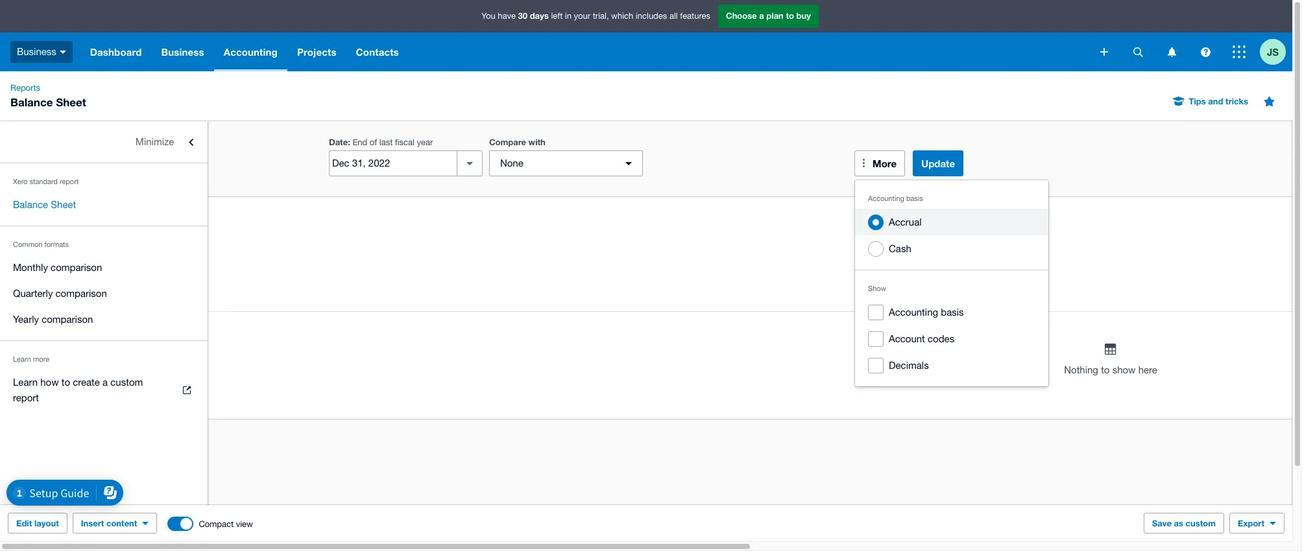 Task type: locate. For each thing, give the bounding box(es) containing it.
sheet inside balance sheet link
[[51, 199, 76, 210]]

list of convenience dates image
[[457, 151, 483, 177]]

business
[[17, 46, 56, 57], [161, 46, 204, 58], [29, 249, 68, 260]]

0 vertical spatial comparison
[[51, 262, 102, 273]]

sheet down the xero standard report
[[51, 199, 76, 210]]

insert
[[81, 519, 104, 529]]

you have 30 days left in your trial, which includes all features
[[482, 11, 711, 21]]

business inside business popup button
[[17, 46, 56, 57]]

account
[[889, 334, 926, 345]]

buy
[[797, 11, 812, 21]]

to right how
[[61, 377, 70, 388]]

more
[[33, 356, 49, 364]]

accrual button
[[856, 209, 1049, 236]]

basis inside button
[[942, 307, 964, 318]]

0 horizontal spatial custom
[[111, 377, 143, 388]]

learn inside learn how to create a custom report
[[13, 377, 38, 388]]

2 vertical spatial comparison
[[42, 314, 93, 325]]

1 horizontal spatial svg image
[[1201, 47, 1211, 57]]

1 horizontal spatial custom
[[1186, 519, 1217, 529]]

0 vertical spatial accounting
[[224, 46, 278, 58]]

codes
[[928, 334, 955, 345]]

business button
[[0, 32, 80, 71]]

1 learn from the top
[[13, 356, 31, 364]]

report down learn more
[[13, 393, 39, 404]]

cash button
[[856, 236, 1049, 262]]

to
[[786, 11, 795, 21], [1102, 365, 1110, 376], [61, 377, 70, 388]]

1 horizontal spatial basis
[[942, 307, 964, 318]]

reports
[[10, 83, 40, 93]]

learn
[[13, 356, 31, 364], [13, 377, 38, 388]]

banner
[[0, 0, 1293, 71]]

0 horizontal spatial a
[[103, 377, 108, 388]]

show
[[1113, 365, 1136, 376]]

of left last
[[370, 138, 377, 147]]

yearly comparison link
[[0, 307, 208, 333]]

1 horizontal spatial of
[[370, 138, 377, 147]]

compact
[[199, 520, 234, 529]]

balance down reports link
[[10, 95, 53, 109]]

balance
[[10, 95, 53, 109], [13, 199, 48, 210]]

projects
[[297, 46, 337, 58]]

contacts
[[356, 46, 399, 58]]

learn more
[[13, 356, 49, 364]]

to inside learn how to create a custom report
[[61, 377, 70, 388]]

to left "show"
[[1102, 365, 1110, 376]]

1 vertical spatial basis
[[942, 307, 964, 318]]

learn for learn more
[[13, 356, 31, 364]]

to inside 'banner'
[[786, 11, 795, 21]]

1 vertical spatial sheet
[[51, 199, 76, 210]]

navigation containing dashboard
[[80, 32, 1092, 71]]

2 horizontal spatial to
[[1102, 365, 1110, 376]]

0 horizontal spatial of
[[42, 264, 51, 275]]

sheet inside reports balance sheet
[[56, 95, 86, 109]]

sheet up minimize button
[[56, 95, 86, 109]]

quarterly comparison link
[[0, 281, 208, 307]]

accounting basis inside button
[[889, 307, 964, 318]]

0 horizontal spatial report
[[13, 393, 39, 404]]

1 vertical spatial report
[[13, 393, 39, 404]]

0 horizontal spatial basis
[[907, 195, 924, 203]]

projects button
[[288, 32, 346, 71]]

svg image
[[1134, 47, 1144, 57], [1168, 47, 1177, 57], [60, 50, 66, 54]]

a left the plan
[[760, 11, 765, 21]]

comparison down 'quarterly comparison'
[[42, 314, 93, 325]]

svg image inside business popup button
[[60, 50, 66, 54]]

learn for learn how to create a custom report
[[13, 377, 38, 388]]

0 vertical spatial report
[[60, 178, 79, 186]]

a
[[760, 11, 765, 21], [103, 377, 108, 388]]

compact view
[[199, 520, 253, 529]]

comparison down formats at the left top
[[51, 262, 102, 273]]

0 vertical spatial balance
[[10, 95, 53, 109]]

in
[[565, 11, 572, 21]]

save as custom
[[1153, 519, 1217, 529]]

0 horizontal spatial svg image
[[60, 50, 66, 54]]

navigation
[[80, 32, 1092, 71]]

1 vertical spatial a
[[103, 377, 108, 388]]

business inside business dropdown button
[[161, 46, 204, 58]]

insert content
[[81, 519, 137, 529]]

of right as
[[42, 264, 51, 275]]

group containing accrual
[[856, 180, 1049, 387]]

1 vertical spatial custom
[[1186, 519, 1217, 529]]

a inside learn how to create a custom report
[[103, 377, 108, 388]]

last
[[380, 138, 393, 147]]

:
[[348, 137, 350, 147]]

1 horizontal spatial to
[[786, 11, 795, 21]]

remove from favorites image
[[1257, 88, 1283, 114]]

custom
[[111, 377, 143, 388], [1186, 519, 1217, 529]]

2 learn from the top
[[13, 377, 38, 388]]

year
[[417, 138, 433, 147]]

xero
[[13, 178, 28, 186]]

0 vertical spatial to
[[786, 11, 795, 21]]

group
[[856, 180, 1049, 387]]

1 vertical spatial to
[[1102, 365, 1110, 376]]

0 vertical spatial of
[[370, 138, 377, 147]]

1 vertical spatial learn
[[13, 377, 38, 388]]

0 horizontal spatial to
[[61, 377, 70, 388]]

decimals
[[889, 360, 929, 371]]

1 vertical spatial comparison
[[56, 288, 107, 299]]

accounting basis up accrual
[[869, 195, 924, 203]]

report right standard
[[60, 178, 79, 186]]

balance sheet
[[13, 199, 76, 210]]

export button
[[1230, 514, 1285, 534]]

tips and tricks
[[1190, 96, 1249, 106]]

1 vertical spatial balance
[[13, 199, 48, 210]]

2 horizontal spatial svg image
[[1234, 45, 1246, 58]]

sheet
[[56, 95, 86, 109], [51, 199, 76, 210]]

cash
[[889, 243, 912, 254]]

basis up accrual
[[907, 195, 924, 203]]

1 vertical spatial of
[[42, 264, 51, 275]]

dashboard
[[90, 46, 142, 58]]

learn left 'more'
[[13, 356, 31, 364]]

common
[[13, 241, 42, 249]]

insert content button
[[73, 514, 157, 534]]

accounting basis up account codes at the right of page
[[889, 307, 964, 318]]

2 vertical spatial to
[[61, 377, 70, 388]]

custom right as
[[1186, 519, 1217, 529]]

custom right 'create'
[[111, 377, 143, 388]]

you
[[482, 11, 496, 21]]

report inside learn how to create a custom report
[[13, 393, 39, 404]]

comparison
[[51, 262, 102, 273], [56, 288, 107, 299], [42, 314, 93, 325]]

to left buy
[[786, 11, 795, 21]]

a right 'create'
[[103, 377, 108, 388]]

0 vertical spatial learn
[[13, 356, 31, 364]]

list box
[[856, 180, 1049, 387]]

save
[[1153, 519, 1172, 529]]

tricks
[[1226, 96, 1249, 106]]

learn down learn more
[[13, 377, 38, 388]]

2 vertical spatial accounting
[[889, 307, 939, 318]]

comparison down december
[[56, 288, 107, 299]]

as
[[29, 264, 40, 275]]

2 horizontal spatial svg image
[[1168, 47, 1177, 57]]

1 horizontal spatial svg image
[[1134, 47, 1144, 57]]

0 vertical spatial custom
[[111, 377, 143, 388]]

report
[[60, 178, 79, 186], [13, 393, 39, 404]]

svg image
[[1234, 45, 1246, 58], [1201, 47, 1211, 57], [1101, 48, 1109, 56]]

choose
[[726, 11, 757, 21]]

all
[[670, 11, 678, 21]]

of
[[370, 138, 377, 147], [42, 264, 51, 275]]

0 vertical spatial a
[[760, 11, 765, 21]]

1 vertical spatial accounting basis
[[889, 307, 964, 318]]

1 horizontal spatial report
[[60, 178, 79, 186]]

basis
[[907, 195, 924, 203], [942, 307, 964, 318]]

includes
[[636, 11, 668, 21]]

accounting inside accounting dropdown button
[[224, 46, 278, 58]]

0 vertical spatial basis
[[907, 195, 924, 203]]

your
[[574, 11, 591, 21]]

accounting
[[224, 46, 278, 58], [869, 195, 905, 203], [889, 307, 939, 318]]

balance down the xero at the top left of the page
[[13, 199, 48, 210]]

edit
[[16, 519, 32, 529]]

0 vertical spatial sheet
[[56, 95, 86, 109]]

basis up account codes button
[[942, 307, 964, 318]]

custom inside button
[[1186, 519, 1217, 529]]



Task type: describe. For each thing, give the bounding box(es) containing it.
nothing
[[1065, 365, 1099, 376]]

js button
[[1261, 32, 1293, 71]]

none button
[[489, 151, 643, 177]]

update
[[922, 158, 956, 169]]

contacts button
[[346, 32, 409, 71]]

tips
[[1190, 96, 1207, 106]]

Report title field
[[25, 214, 1296, 243]]

2022
[[118, 264, 139, 275]]

to inside report output element
[[1102, 365, 1110, 376]]

account codes button
[[856, 326, 1049, 353]]

0 vertical spatial accounting basis
[[869, 195, 924, 203]]

quarterly
[[13, 288, 53, 299]]

comparison for quarterly comparison
[[56, 288, 107, 299]]

accrual
[[889, 217, 922, 228]]

here
[[1139, 365, 1158, 376]]

layout
[[34, 519, 59, 529]]

as
[[1175, 519, 1184, 529]]

and
[[1209, 96, 1224, 106]]

how
[[40, 377, 59, 388]]

common formats
[[13, 241, 69, 249]]

monthly
[[13, 262, 48, 273]]

content
[[106, 519, 137, 529]]

formats
[[44, 241, 69, 249]]

none
[[500, 158, 524, 169]]

trial,
[[593, 11, 609, 21]]

js
[[1268, 46, 1280, 57]]

end
[[353, 138, 368, 147]]

tips and tricks button
[[1166, 91, 1257, 112]]

accounting button
[[214, 32, 288, 71]]

features
[[681, 11, 711, 21]]

banner containing js
[[0, 0, 1293, 71]]

of inside the date : end of last fiscal year
[[370, 138, 377, 147]]

xero standard report
[[13, 178, 79, 186]]

have
[[498, 11, 516, 21]]

compare with
[[489, 137, 546, 147]]

31,
[[101, 264, 115, 275]]

1 horizontal spatial a
[[760, 11, 765, 21]]

more
[[873, 158, 897, 169]]

list box containing accrual
[[856, 180, 1049, 387]]

december
[[54, 264, 99, 275]]

nothing to show here
[[1065, 365, 1158, 376]]

more button
[[855, 151, 906, 177]]

plan
[[767, 11, 784, 21]]

0 horizontal spatial svg image
[[1101, 48, 1109, 56]]

standard
[[30, 178, 58, 186]]

business as of december 31, 2022
[[29, 249, 139, 275]]

30
[[518, 11, 528, 21]]

of inside business as of december 31, 2022
[[42, 264, 51, 275]]

learn how to create a custom report
[[13, 377, 143, 404]]

dashboard link
[[80, 32, 152, 71]]

monthly comparison link
[[0, 255, 208, 281]]

Select end date field
[[330, 151, 457, 176]]

1 vertical spatial accounting
[[869, 195, 905, 203]]

date
[[329, 137, 348, 147]]

view
[[236, 520, 253, 529]]

account codes
[[889, 334, 955, 345]]

with
[[529, 137, 546, 147]]

decimals button
[[856, 353, 1049, 379]]

days
[[530, 11, 549, 21]]

learn how to create a custom report link
[[0, 370, 208, 412]]

monthly comparison
[[13, 262, 102, 273]]

business inside business as of december 31, 2022
[[29, 249, 68, 260]]

left
[[551, 11, 563, 21]]

minimize
[[136, 136, 174, 147]]

show
[[869, 285, 887, 293]]

balance inside reports balance sheet
[[10, 95, 53, 109]]

minimize button
[[0, 129, 208, 155]]

choose a plan to buy
[[726, 11, 812, 21]]

fiscal
[[395, 138, 415, 147]]

yearly comparison
[[13, 314, 93, 325]]

which
[[612, 11, 634, 21]]

business button
[[152, 32, 214, 71]]

export
[[1239, 519, 1265, 529]]

custom inside learn how to create a custom report
[[111, 377, 143, 388]]

quarterly comparison
[[13, 288, 107, 299]]

edit layout button
[[8, 514, 67, 534]]

comparison for yearly comparison
[[42, 314, 93, 325]]

update button
[[913, 151, 964, 177]]

accounting basis button
[[856, 299, 1049, 326]]

edit layout
[[16, 519, 59, 529]]

yearly
[[13, 314, 39, 325]]

comparison for monthly comparison
[[51, 262, 102, 273]]

compare
[[489, 137, 526, 147]]

report output element
[[29, 288, 1303, 404]]

accounting inside the accounting basis button
[[889, 307, 939, 318]]

balance sheet link
[[0, 192, 208, 218]]



Task type: vqa. For each thing, say whether or not it's contained in the screenshot.
rightmost custom
yes



